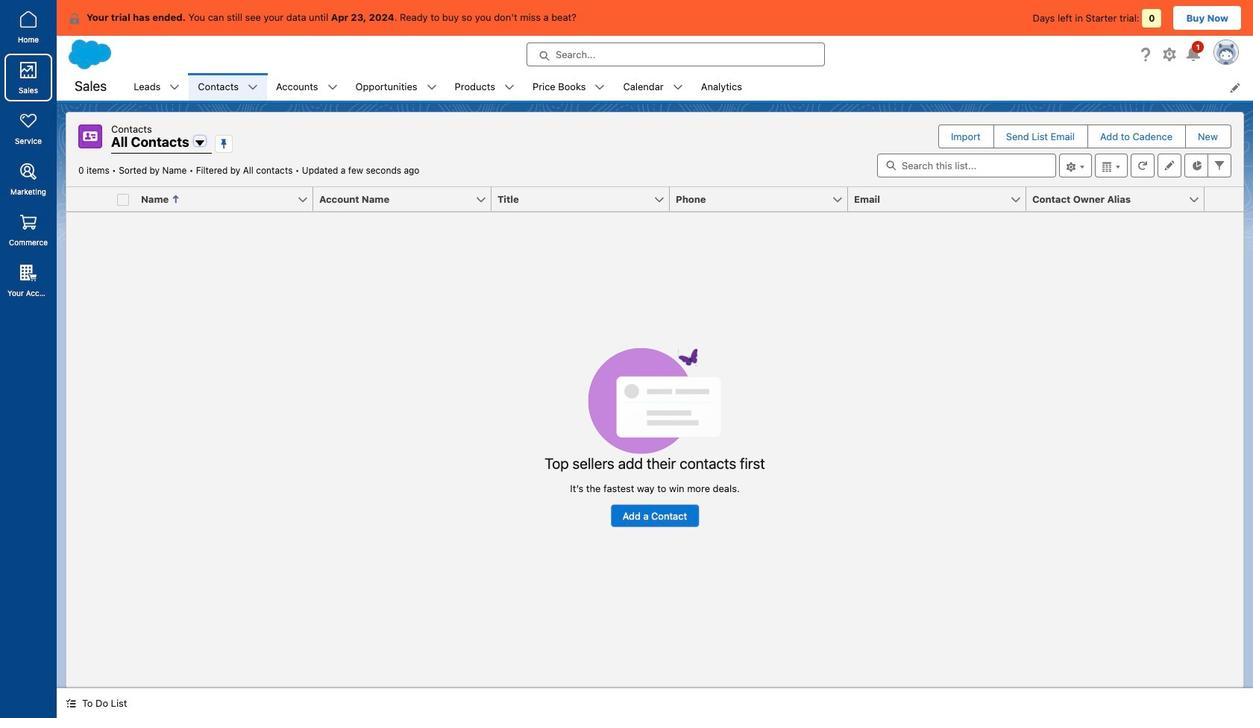 Task type: describe. For each thing, give the bounding box(es) containing it.
3 list item from the left
[[267, 73, 347, 101]]

status inside all contacts|contacts|list view element
[[545, 348, 766, 528]]

6 list item from the left
[[524, 73, 615, 101]]

action image
[[1205, 187, 1244, 211]]

text default image for 7th list item from left
[[673, 82, 684, 93]]

all contacts|contacts|list view element
[[66, 112, 1245, 689]]

item number image
[[66, 187, 111, 211]]

cell inside all contacts|contacts|list view element
[[111, 187, 135, 212]]

1 list item from the left
[[125, 73, 189, 101]]

text default image for 5th list item from left
[[505, 82, 515, 93]]

email element
[[849, 187, 1036, 212]]

Search All Contacts list view. search field
[[878, 154, 1057, 178]]

item number element
[[66, 187, 111, 212]]

title element
[[492, 187, 679, 212]]

2 list item from the left
[[189, 73, 267, 101]]

4 list item from the left
[[347, 73, 446, 101]]

text default image for 4th list item from left
[[427, 82, 437, 93]]



Task type: locate. For each thing, give the bounding box(es) containing it.
all contacts status
[[78, 165, 302, 176]]

contacts image
[[78, 125, 102, 149]]

phone element
[[670, 187, 858, 212]]

contact owner alias element
[[1027, 187, 1214, 212]]

list item
[[125, 73, 189, 101], [189, 73, 267, 101], [267, 73, 347, 101], [347, 73, 446, 101], [446, 73, 524, 101], [524, 73, 615, 101], [615, 73, 692, 101]]

7 list item from the left
[[615, 73, 692, 101]]

cell
[[111, 187, 135, 212]]

text default image
[[69, 13, 81, 25], [170, 82, 180, 93], [427, 82, 437, 93], [505, 82, 515, 93], [673, 82, 684, 93]]

text default image for first list item
[[170, 82, 180, 93]]

action element
[[1205, 187, 1244, 212]]

5 list item from the left
[[446, 73, 524, 101]]

status
[[545, 348, 766, 528]]

account name element
[[313, 187, 501, 212]]

list
[[125, 73, 1254, 101]]

name element
[[135, 187, 322, 212]]

text default image
[[248, 82, 258, 93], [327, 82, 338, 93], [595, 82, 606, 93], [66, 699, 76, 709]]



Task type: vqa. For each thing, say whether or not it's contained in the screenshot.
the Action image
yes



